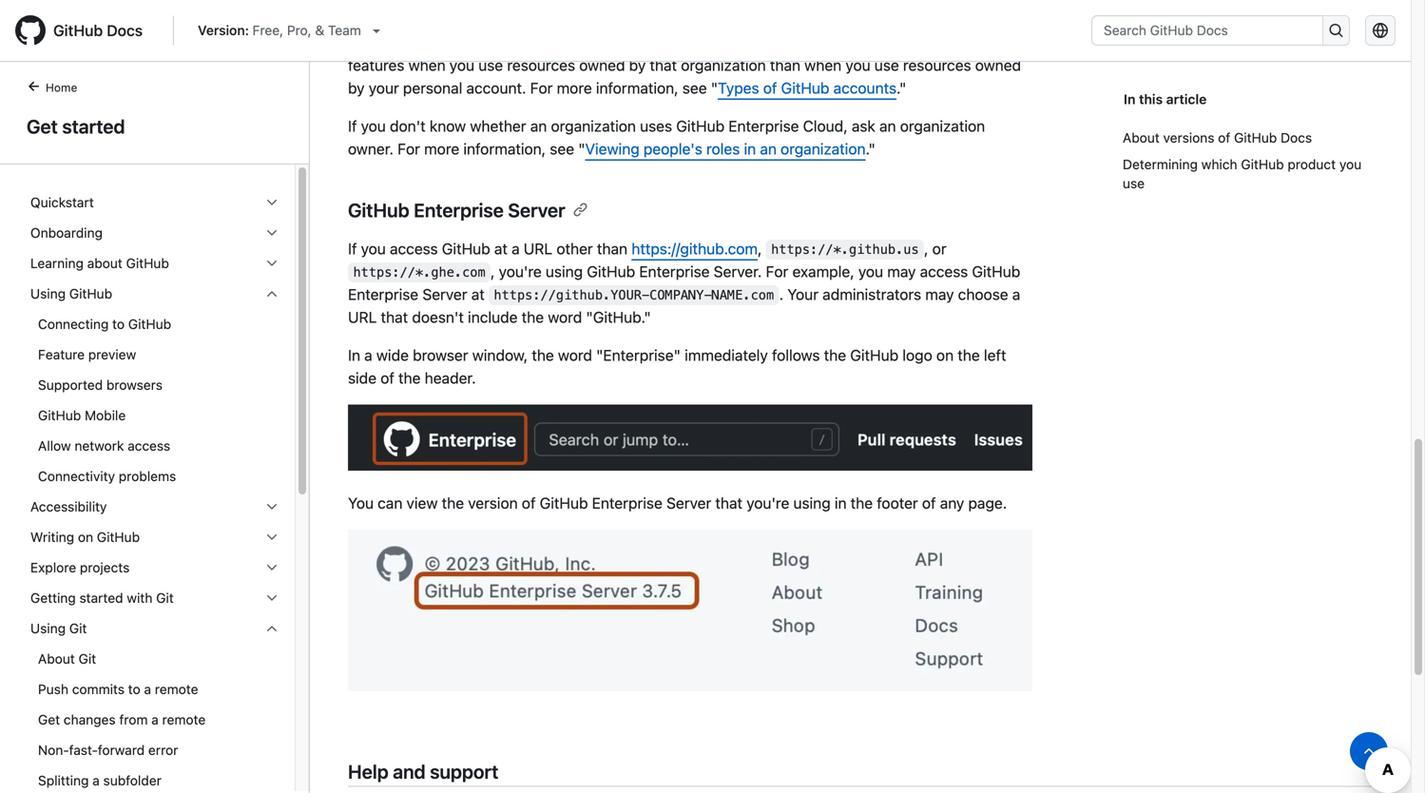 Task type: describe. For each thing, give the bounding box(es) containing it.
to inside using github element
[[112, 316, 125, 332]]

using git element containing using git
[[15, 613, 295, 793]]

problems
[[119, 468, 176, 484]]

a inside . your administrators may choose a url that doesn't include the word "github."
[[1013, 285, 1021, 303]]

1 vertical spatial different
[[967, 33, 1025, 51]]

more inside on github.com, each account has its own plan. each personal account has an associated plan that provides access to certain features, and each organization has a different associated plan. if your personal account is a member of an organization on github.com, you may have access to different features when you use resources owned by that organization than when you use resources owned by your personal account. for more information, see "
[[557, 79, 592, 97]]

of left any
[[922, 494, 936, 512]]

the right view in the left bottom of the page
[[442, 494, 464, 512]]

get changes from a remote
[[38, 712, 206, 728]]

onboarding
[[30, 225, 103, 241]]

0 vertical spatial github.com,
[[372, 0, 458, 6]]

1 horizontal spatial ."
[[897, 79, 907, 97]]

1 horizontal spatial server
[[508, 199, 566, 221]]

the left left
[[958, 346, 980, 364]]

sc 9kayk9 0 image for git
[[264, 621, 280, 636]]

on inside in a wide browser window, the word "enterprise" immediately follows the github logo on the left side of the header.
[[937, 346, 954, 364]]

" inside if you don't know whether an organization uses github enterprise cloud, ask an organization owner. for more information, see "
[[579, 140, 585, 158]]

browsers
[[106, 377, 163, 393]]

versions
[[1164, 130, 1215, 146]]

2 vertical spatial server
[[667, 494, 712, 512]]

sc 9kayk9 0 image for explore projects
[[264, 560, 280, 575]]

splitting a subfolder
[[38, 773, 162, 788]]

see inside if you don't know whether an organization uses github enterprise cloud, ask an organization owner. for more information, see "
[[550, 140, 575, 158]]

left
[[984, 346, 1007, 364]]

that down 'screenshot of the header of any page on github. the github logo and "github ae" are highlighted with an orange outline.'
[[716, 494, 743, 512]]

you inside if you don't know whether an organization uses github enterprise cloud, ask an organization owner. for more information, see "
[[361, 117, 386, 135]]

you up accounts at the top right
[[846, 56, 871, 74]]

other
[[557, 240, 593, 258]]

whether
[[470, 117, 527, 135]]

using git element containing about git
[[15, 644, 295, 793]]

view
[[407, 494, 438, 512]]

of inside in a wide browser window, the word "enterprise" immediately follows the github logo on the left side of the header.
[[381, 369, 395, 387]]

allow
[[38, 438, 71, 454]]

use inside determining which github product you use
[[1123, 175, 1145, 191]]

using for using git
[[30, 621, 66, 636]]

enterprise down 'screenshot of the header of any page on github. the github logo and "github ae" are highlighted with an orange outline.'
[[592, 494, 663, 512]]

1 horizontal spatial you're
[[747, 494, 790, 512]]

word inside . your administrators may choose a url that doesn't include the word "github."
[[548, 308, 582, 326]]

getting started with git
[[30, 590, 174, 606]]

learning about github button
[[23, 248, 287, 279]]

free,
[[253, 22, 284, 38]]

viewing people's roles in an organization link
[[585, 140, 866, 158]]

1 vertical spatial by
[[348, 79, 365, 97]]

github down onboarding dropdown button
[[126, 255, 169, 271]]

more inside if you don't know whether an organization uses github enterprise cloud, ask an organization owner. for more information, see "
[[424, 140, 460, 158]]

you're inside , you're using github enterprise server. for example, you may access github enterprise server at
[[499, 262, 542, 280]]

1 horizontal spatial each
[[627, 10, 661, 28]]

"github."
[[586, 308, 651, 326]]

1 horizontal spatial ,
[[758, 240, 762, 258]]

in this article
[[1124, 91, 1207, 107]]

github up cloud,
[[781, 79, 830, 97]]

2 resources from the left
[[903, 56, 972, 74]]

viewing
[[585, 140, 640, 158]]

help
[[348, 761, 389, 783]]

own
[[608, 0, 636, 6]]

1 vertical spatial your
[[369, 79, 399, 97]]

onboarding button
[[23, 218, 287, 248]]

push
[[38, 681, 69, 697]]

learning about github
[[30, 255, 169, 271]]

connecting to github
[[38, 316, 171, 332]]

1 horizontal spatial github.com,
[[708, 33, 795, 51]]

0 vertical spatial personal
[[716, 0, 775, 6]]

github inside in a wide browser window, the word "enterprise" immediately follows the github logo on the left side of the header.
[[851, 346, 899, 364]]

github docs link
[[15, 15, 158, 46]]

an right whether
[[530, 117, 547, 135]]

github right version
[[540, 494, 588, 512]]

https://*.github.us
[[771, 242, 919, 257]]

at inside if you access github at a url other than https://github.com , https://*.github.us , or https://*.ghe.com
[[494, 240, 508, 258]]

home link
[[19, 79, 108, 98]]

each
[[678, 0, 712, 6]]

learning
[[30, 255, 84, 271]]

0 vertical spatial different
[[794, 10, 853, 28]]

using github button
[[23, 279, 287, 309]]

triangle down image
[[369, 23, 384, 38]]

https://github.com link
[[632, 240, 758, 258]]

writing on github button
[[23, 522, 287, 553]]

of right version
[[522, 494, 536, 512]]

, inside , you're using github enterprise server. for example, you may access github enterprise server at
[[491, 262, 495, 280]]

organization up viewing
[[551, 117, 636, 135]]

in for in a wide browser window, the word "enterprise" immediately follows the github logo on the left side of the header.
[[348, 346, 360, 364]]

than inside if you access github at a url other than https://github.com , https://*.github.us , or https://*.ghe.com
[[597, 240, 628, 258]]

1 horizontal spatial use
[[875, 56, 900, 74]]

member
[[498, 33, 555, 51]]

about
[[87, 255, 123, 271]]

github enterprise server link
[[348, 199, 588, 221]]

1 vertical spatial personal
[[348, 33, 407, 51]]

github down learning about github
[[69, 286, 112, 302]]

can
[[378, 494, 403, 512]]

2 vertical spatial personal
[[403, 79, 463, 97]]

github mobile link
[[23, 400, 287, 431]]

an right ask
[[880, 117, 896, 135]]

owner.
[[348, 140, 394, 158]]

of right the types
[[764, 79, 777, 97]]

window,
[[472, 346, 528, 364]]

select language: current language is english image
[[1373, 23, 1389, 38]]

your
[[788, 285, 819, 303]]

account.
[[467, 79, 526, 97]]

git for about git
[[79, 651, 96, 667]]

enterprise inside if you don't know whether an organization uses github enterprise cloud, ask an organization owner. for more information, see "
[[729, 117, 799, 135]]

to right have
[[949, 33, 963, 51]]

page.
[[969, 494, 1007, 512]]

provides
[[348, 10, 407, 28]]

error
[[148, 742, 178, 758]]

using github element containing using github
[[15, 279, 295, 492]]

to up is
[[463, 10, 477, 28]]

get for get started
[[27, 115, 58, 137]]

that right "plan"
[[999, 0, 1026, 6]]

determining which github product you use
[[1123, 156, 1362, 191]]

an right roles
[[760, 140, 777, 158]]

connecting to github link
[[23, 309, 287, 340]]

splitting a subfolder link
[[23, 766, 287, 793]]

sc 9kayk9 0 image for onboarding
[[264, 225, 280, 241]]

immediately
[[685, 346, 768, 364]]

see inside on github.com, each account has its own plan. each personal account has an associated plan that provides access to certain features, and each organization has a different associated plan. if your personal account is a member of an organization on github.com, you may have access to different features when you use resources owned by that organization than when you use resources owned by your personal account. for more information, see "
[[683, 79, 707, 97]]

if for if you access github at a url other than https://github.com , https://*.github.us , or https://*.ghe.com
[[348, 240, 357, 258]]

projects
[[80, 560, 130, 575]]

1 vertical spatial and
[[393, 761, 426, 783]]

remote for get changes from a remote
[[162, 712, 206, 728]]

0 horizontal spatial in
[[744, 140, 756, 158]]

1 vertical spatial docs
[[1281, 130, 1313, 146]]

features,
[[533, 10, 594, 28]]

organization up the types
[[681, 56, 766, 74]]

viewing people's roles in an organization ."
[[585, 140, 876, 158]]

from
[[119, 712, 148, 728]]

github up home
[[53, 21, 103, 39]]

you inside determining which github product you use
[[1340, 156, 1362, 172]]

if you don't know whether an organization uses github enterprise cloud, ask an organization owner. for more information, see "
[[348, 117, 986, 158]]

on inside on github.com, each account has its own plan. each personal account has an associated plan that provides access to certain features, and each organization has a different associated plan. if your personal account is a member of an organization on github.com, you may have access to different features when you use resources owned by that organization than when you use resources owned by your personal account. for more information, see "
[[687, 33, 704, 51]]

article
[[1167, 91, 1207, 107]]

if you access github at a url other than https://github.com , https://*.github.us , or https://*.ghe.com
[[348, 240, 947, 280]]

1 vertical spatial associated
[[857, 10, 931, 28]]

forward
[[98, 742, 145, 758]]

started for get
[[62, 115, 125, 137]]

supported browsers link
[[23, 370, 287, 400]]

include
[[468, 308, 518, 326]]

0 vertical spatial your
[[985, 10, 1016, 28]]

than inside on github.com, each account has its own plan. each personal account has an associated plan that provides access to certain features, and each organization has a different associated plan. if your personal account is a member of an organization on github.com, you may have access to different features when you use resources owned by that organization than when you use resources owned by your personal account. for more information, see "
[[770, 56, 801, 74]]

that up uses
[[650, 56, 677, 74]]

for inside on github.com, each account has its own plan. each personal account has an associated plan that provides access to certain features, and each organization has a different associated plan. if your personal account is a member of an organization on github.com, you may have access to different features when you use resources owned by that organization than when you use resources owned by your personal account. for more information, see "
[[530, 79, 553, 97]]

a right from
[[151, 712, 159, 728]]

if inside on github.com, each account has its own plan. each personal account has an associated plan that provides access to certain features, and each organization has a different associated plan. if your personal account is a member of an organization on github.com, you may have access to different features when you use resources owned by that organization than when you use resources owned by your personal account. for more information, see "
[[972, 10, 981, 28]]

using inside , you're using github enterprise server. for example, you may access github enterprise server at
[[546, 262, 583, 280]]

screenshot of the header of any page on github. the github logo and "github ae" are highlighted with an orange outline. image
[[348, 405, 1033, 471]]

github inside if you don't know whether an organization uses github enterprise cloud, ask an organization owner. for more information, see "
[[676, 117, 725, 135]]

access right have
[[897, 33, 945, 51]]

non-
[[38, 742, 69, 758]]

search image
[[1329, 23, 1344, 38]]

in for in this article
[[1124, 91, 1136, 107]]

github mobile
[[38, 408, 126, 423]]

the right follows
[[824, 346, 847, 364]]

administrators
[[823, 285, 922, 303]]

types of github accounts ."
[[718, 79, 907, 97]]

docs inside "link"
[[107, 21, 143, 39]]

github up projects
[[97, 529, 140, 545]]

2 horizontal spatial account
[[779, 0, 834, 6]]

features
[[348, 56, 405, 74]]

is
[[471, 33, 482, 51]]

the inside . your administrators may choose a url that doesn't include the word "github."
[[522, 308, 544, 326]]

information, inside on github.com, each account has its own plan. each personal account has an associated plan that provides access to certain features, and each organization has a different associated plan. if your personal account is a member of an organization on github.com, you may have access to different features when you use resources owned by that organization than when you use resources owned by your personal account. for more information, see "
[[596, 79, 679, 97]]

plan
[[966, 0, 995, 6]]

1 owned from the left
[[579, 56, 625, 74]]

github down the using github dropdown button
[[128, 316, 171, 332]]

enterprise up company-
[[639, 262, 710, 280]]

help and support
[[348, 761, 499, 783]]

enterprise down https://*.ghe.com
[[348, 285, 419, 303]]

its
[[588, 0, 604, 6]]

using github element containing connecting to github
[[15, 309, 295, 492]]

you up types of github accounts ."
[[799, 33, 823, 51]]

organization down own
[[598, 33, 683, 51]]

1 vertical spatial using
[[794, 494, 831, 512]]

scroll to top image
[[1362, 744, 1377, 759]]

1 horizontal spatial by
[[629, 56, 646, 74]]

2 horizontal spatial has
[[838, 0, 863, 6]]

github docs
[[53, 21, 143, 39]]

preview
[[88, 347, 136, 362]]

1 horizontal spatial account
[[500, 0, 555, 6]]

get changes from a remote link
[[23, 705, 287, 735]]

network
[[75, 438, 124, 454]]

types
[[718, 79, 760, 97]]

about for about git
[[38, 651, 75, 667]]

you down is
[[450, 56, 475, 74]]

1 horizontal spatial has
[[754, 10, 778, 28]]

0 horizontal spatial each
[[462, 0, 496, 6]]

connectivity
[[38, 468, 115, 484]]

" inside on github.com, each account has its own plan. each personal account has an associated plan that provides access to certain features, and each organization has a different associated plan. if your personal account is a member of an organization on github.com, you may have access to different features when you use resources owned by that organization than when you use resources owned by your personal account. for more information, see "
[[711, 79, 718, 97]]

organization right ask
[[900, 117, 986, 135]]

determining which github product you use link
[[1123, 151, 1366, 197]]



Task type: vqa. For each thing, say whether or not it's contained in the screenshot.
mobile
yes



Task type: locate. For each thing, give the bounding box(es) containing it.
in this article element
[[1124, 89, 1373, 109]]

0 vertical spatial docs
[[107, 21, 143, 39]]

ask
[[852, 117, 876, 135]]

github up choose at the top right
[[972, 262, 1021, 280]]

url inside if you access github at a url other than https://github.com , https://*.github.us , or https://*.ghe.com
[[524, 240, 553, 258]]

0 horizontal spatial when
[[409, 56, 446, 74]]

1 vertical spatial more
[[424, 140, 460, 158]]

may up administrators
[[888, 262, 916, 280]]

accessibility
[[30, 499, 107, 515]]

that inside . your administrators may choose a url that doesn't include the word "github."
[[381, 308, 408, 326]]

github up determining which github product you use "link"
[[1235, 130, 1278, 146]]

0 horizontal spatial github.com,
[[372, 0, 458, 6]]

about down using git
[[38, 651, 75, 667]]

sc 9kayk9 0 image inside 'learning about github' dropdown button
[[264, 256, 280, 271]]

screenshot of the footer of github enterprise server. "github enterprise server 3.7.5" is highlighted with an orange outline. image
[[348, 530, 1033, 691]]

access up the problems
[[128, 438, 170, 454]]

0 horizontal spatial ,
[[491, 262, 495, 280]]

, left or
[[925, 240, 929, 258]]

about versions of github docs link
[[1123, 125, 1366, 151]]

2 using github element from the top
[[15, 309, 295, 492]]

quickstart button
[[23, 187, 287, 218]]

tooltip
[[1351, 732, 1389, 770]]

started for getting
[[79, 590, 123, 606]]

if down "plan"
[[972, 10, 981, 28]]

if inside if you don't know whether an organization uses github enterprise cloud, ask an organization owner. for more information, see "
[[348, 117, 357, 135]]

writing on github
[[30, 529, 140, 545]]

1 vertical spatial you're
[[747, 494, 790, 512]]

version: free, pro, & team
[[198, 22, 361, 38]]

1 horizontal spatial your
[[985, 10, 1016, 28]]

3 sc 9kayk9 0 image from the top
[[264, 621, 280, 636]]

1 using git element from the top
[[15, 613, 295, 793]]

if up https://*.ghe.com
[[348, 240, 357, 258]]

github.com, up provides at the top of the page
[[372, 0, 458, 6]]

0 vertical spatial word
[[548, 308, 582, 326]]

may inside . your administrators may choose a url that doesn't include the word "github."
[[926, 285, 954, 303]]

information, inside if you don't know whether an organization uses github enterprise cloud, ask an organization owner. for more information, see "
[[464, 140, 546, 158]]

0 horizontal spatial may
[[827, 33, 856, 51]]

the left footer
[[851, 494, 873, 512]]

1 sc 9kayk9 0 image from the top
[[264, 195, 280, 210]]

git right with
[[156, 590, 174, 606]]

in a wide browser window, the word "enterprise" immediately follows the github logo on the left side of the header.
[[348, 346, 1007, 387]]

0 vertical spatial using
[[546, 262, 583, 280]]

0 vertical spatial associated
[[887, 0, 962, 6]]

0 horizontal spatial "
[[579, 140, 585, 158]]

and
[[598, 10, 623, 28], [393, 761, 426, 783]]

2 vertical spatial for
[[766, 262, 789, 280]]

0 vertical spatial get
[[27, 115, 58, 137]]

0 vertical spatial server
[[508, 199, 566, 221]]

about inside using git element
[[38, 651, 75, 667]]

sc 9kayk9 0 image inside accessibility dropdown button
[[264, 499, 280, 515]]

git up commits
[[79, 651, 96, 667]]

1 using from the top
[[30, 286, 66, 302]]

0 vertical spatial about
[[1123, 130, 1160, 146]]

company-
[[650, 288, 712, 303]]

if up owner.
[[348, 117, 357, 135]]

that up wide
[[381, 308, 408, 326]]

0 vertical spatial sc 9kayk9 0 image
[[264, 499, 280, 515]]

quickstart
[[30, 195, 94, 210]]

may inside , you're using github enterprise server. for example, you may access github enterprise server at
[[888, 262, 916, 280]]

remote inside get changes from a remote link
[[162, 712, 206, 728]]

0 horizontal spatial has
[[559, 0, 584, 6]]

1 vertical spatial each
[[627, 10, 661, 28]]

sc 9kayk9 0 image for started
[[264, 591, 280, 606]]

2 using git element from the top
[[15, 644, 295, 793]]

1 horizontal spatial resources
[[903, 56, 972, 74]]

2 horizontal spatial ,
[[925, 240, 929, 258]]

1 vertical spatial in
[[835, 494, 847, 512]]

1 horizontal spatial docs
[[1281, 130, 1313, 146]]

sc 9kayk9 0 image inside getting started with git dropdown button
[[264, 591, 280, 606]]

1 vertical spatial url
[[348, 308, 377, 326]]

0 vertical spatial url
[[524, 240, 553, 258]]

logo
[[903, 346, 933, 364]]

fast-
[[69, 742, 98, 758]]

0 horizontal spatial using
[[546, 262, 583, 280]]

0 horizontal spatial account
[[411, 33, 467, 51]]

when
[[409, 56, 446, 74], [805, 56, 842, 74]]

1 horizontal spatial "
[[711, 79, 718, 97]]

get for get changes from a remote
[[38, 712, 60, 728]]

the right window,
[[532, 346, 554, 364]]

you up owner.
[[361, 117, 386, 135]]

for inside , you're using github enterprise server. for example, you may access github enterprise server at
[[766, 262, 789, 280]]

started down home link
[[62, 115, 125, 137]]

an up have
[[867, 0, 884, 6]]

of inside on github.com, each account has its own plan. each personal account has an associated plan that provides access to certain features, and each organization has a different associated plan. if your personal account is a member of an organization on github.com, you may have access to different features when you use resources owned by that organization than when you use resources owned by your personal account. for more information, see "
[[559, 33, 573, 51]]

this
[[1139, 91, 1163, 107]]

started inside dropdown button
[[79, 590, 123, 606]]

footer
[[877, 494, 919, 512]]

github
[[53, 21, 103, 39], [781, 79, 830, 97], [676, 117, 725, 135], [1235, 130, 1278, 146], [1242, 156, 1285, 172], [348, 199, 410, 221], [442, 240, 490, 258], [126, 255, 169, 271], [587, 262, 636, 280], [972, 262, 1021, 280], [69, 286, 112, 302], [128, 316, 171, 332], [851, 346, 899, 364], [38, 408, 81, 423], [540, 494, 588, 512], [97, 529, 140, 545]]

sc 9kayk9 0 image
[[264, 499, 280, 515], [264, 591, 280, 606], [264, 621, 280, 636]]

0 horizontal spatial in
[[348, 346, 360, 364]]

for inside if you don't know whether an organization uses github enterprise cloud, ask an organization owner. for more information, see "
[[398, 140, 420, 158]]

name.com
[[712, 288, 774, 303]]

support
[[430, 761, 499, 783]]

changes
[[64, 712, 116, 728]]

git for using git
[[69, 621, 87, 636]]

you
[[348, 494, 374, 512]]

0 vertical spatial for
[[530, 79, 553, 97]]

example,
[[793, 262, 855, 280]]

github up the https://github.your-company-name.com
[[587, 262, 636, 280]]

determining
[[1123, 156, 1198, 172]]

, you're using github enterprise server. for example, you may access github enterprise server at
[[348, 262, 1021, 303]]

in inside in a wide browser window, the word "enterprise" immediately follows the github logo on the left side of the header.
[[348, 346, 360, 364]]

may
[[827, 33, 856, 51], [888, 262, 916, 280], [926, 285, 954, 303]]

a down about git link
[[144, 681, 151, 697]]

, up include
[[491, 262, 495, 280]]

associated left "plan"
[[887, 0, 962, 6]]

doesn't
[[412, 308, 464, 326]]

if for if you don't know whether an organization uses github enterprise cloud, ask an organization owner. for more information, see "
[[348, 117, 357, 135]]

on up explore projects
[[78, 529, 93, 545]]

version:
[[198, 22, 249, 38]]

using for using github
[[30, 286, 66, 302]]

1 sc 9kayk9 0 image from the top
[[264, 499, 280, 515]]

server down 'screenshot of the header of any page on github. the github logo and "github ae" are highlighted with an orange outline.'
[[667, 494, 712, 512]]

2 vertical spatial git
[[79, 651, 96, 667]]

1 vertical spatial plan.
[[935, 10, 968, 28]]

you're
[[499, 262, 542, 280], [747, 494, 790, 512]]

header.
[[425, 369, 476, 387]]

non-fast-forward error link
[[23, 735, 287, 766]]

2 vertical spatial if
[[348, 240, 357, 258]]

any
[[940, 494, 965, 512]]

server inside , you're using github enterprise server. for example, you may access github enterprise server at
[[423, 285, 468, 303]]

sc 9kayk9 0 image inside writing on github dropdown button
[[264, 530, 280, 545]]

. your administrators may choose a url that doesn't include the word "github."
[[348, 285, 1021, 326]]

uses
[[640, 117, 673, 135]]

each down own
[[627, 10, 661, 28]]

get started element
[[0, 77, 310, 793]]

1 horizontal spatial information,
[[596, 79, 679, 97]]

access up https://*.ghe.com
[[390, 240, 438, 258]]

"enterprise"
[[596, 346, 681, 364]]

see left viewing
[[550, 140, 575, 158]]

0 horizontal spatial information,
[[464, 140, 546, 158]]

github up roles
[[676, 117, 725, 135]]

access inside , you're using github enterprise server. for example, you may access github enterprise server at
[[920, 262, 968, 280]]

a up types of github accounts link
[[782, 10, 790, 28]]

of down wide
[[381, 369, 395, 387]]

your down 'features'
[[369, 79, 399, 97]]

plan.
[[640, 0, 674, 6], [935, 10, 968, 28]]

allow network access
[[38, 438, 170, 454]]

1 horizontal spatial in
[[1124, 91, 1136, 107]]

subfolder
[[103, 773, 162, 788]]

sc 9kayk9 0 image for writing on github
[[264, 530, 280, 545]]

0 horizontal spatial see
[[550, 140, 575, 158]]

on
[[348, 0, 368, 6]]

about for about versions of github docs
[[1123, 130, 1160, 146]]

docs up the product
[[1281, 130, 1313, 146]]

1 horizontal spatial different
[[967, 33, 1025, 51]]

0 vertical spatial than
[[770, 56, 801, 74]]

3 sc 9kayk9 0 image from the top
[[264, 256, 280, 271]]

account left is
[[411, 33, 467, 51]]

organization down cloud,
[[781, 140, 866, 158]]

a inside 'link'
[[144, 681, 151, 697]]

sc 9kayk9 0 image inside explore projects dropdown button
[[264, 560, 280, 575]]

getting
[[30, 590, 76, 606]]

remote for push commits to a remote
[[155, 681, 198, 697]]

a inside in a wide browser window, the word "enterprise" immediately follows the github logo on the left side of the header.
[[364, 346, 373, 364]]

0 vertical spatial see
[[683, 79, 707, 97]]

sc 9kayk9 0 image inside quickstart dropdown button
[[264, 195, 280, 210]]

sc 9kayk9 0 image inside the using github dropdown button
[[264, 286, 280, 302]]

enterprise up https://*.ghe.com
[[414, 199, 504, 221]]

2 sc 9kayk9 0 image from the top
[[264, 225, 280, 241]]

for up .
[[766, 262, 789, 280]]

git up "about git"
[[69, 621, 87, 636]]

1 vertical spatial in
[[348, 346, 360, 364]]

0 vertical spatial git
[[156, 590, 174, 606]]

for down don't
[[398, 140, 420, 158]]

started down projects
[[79, 590, 123, 606]]

.
[[780, 285, 784, 303]]

personal right each
[[716, 0, 775, 6]]

1 horizontal spatial when
[[805, 56, 842, 74]]

may inside on github.com, each account has its own plan. each personal account has an associated plan that provides access to certain features, and each organization has a different associated plan. if your personal account is a member of an organization on github.com, you may have access to different features when you use resources owned by that organization than when you use resources owned by your personal account. for more information, see "
[[827, 33, 856, 51]]

url inside . your administrators may choose a url that doesn't include the word "github."
[[348, 308, 377, 326]]

0 vertical spatial remote
[[155, 681, 198, 697]]

2 horizontal spatial for
[[766, 262, 789, 280]]

server
[[508, 199, 566, 221], [423, 285, 468, 303], [667, 494, 712, 512]]

git
[[156, 590, 174, 606], [69, 621, 87, 636], [79, 651, 96, 667]]

browser
[[413, 346, 468, 364]]

you inside if you access github at a url other than https://github.com , https://*.github.us , or https://*.ghe.com
[[361, 240, 386, 258]]

about up determining
[[1123, 130, 1160, 146]]

1 vertical spatial than
[[597, 240, 628, 258]]

2 when from the left
[[805, 56, 842, 74]]

github inside if you access github at a url other than https://github.com , https://*.github.us , or https://*.ghe.com
[[442, 240, 490, 258]]

your down "plan"
[[985, 10, 1016, 28]]

2 horizontal spatial use
[[1123, 175, 1145, 191]]

1 horizontal spatial url
[[524, 240, 553, 258]]

people's
[[644, 140, 703, 158]]

1 vertical spatial sc 9kayk9 0 image
[[264, 591, 280, 606]]

sc 9kayk9 0 image for learning about github
[[264, 256, 280, 271]]

0 vertical spatial at
[[494, 240, 508, 258]]

0 horizontal spatial ."
[[866, 140, 876, 158]]

you inside , you're using github enterprise server. for example, you may access github enterprise server at
[[859, 262, 884, 280]]

get inside using git element
[[38, 712, 60, 728]]

0 horizontal spatial about
[[38, 651, 75, 667]]

1 vertical spatial started
[[79, 590, 123, 606]]

remote up error
[[162, 712, 206, 728]]

more down features, in the left top of the page
[[557, 79, 592, 97]]

an down features, in the left top of the page
[[577, 33, 594, 51]]

2 horizontal spatial may
[[926, 285, 954, 303]]

Search GitHub Docs search field
[[1093, 16, 1323, 45]]

0 horizontal spatial url
[[348, 308, 377, 326]]

access inside using github element
[[128, 438, 170, 454]]

for
[[530, 79, 553, 97], [398, 140, 420, 158], [766, 262, 789, 280]]

sc 9kayk9 0 image inside 'using git' dropdown button
[[264, 621, 280, 636]]

word inside in a wide browser window, the word "enterprise" immediately follows the github logo on the left side of the header.
[[558, 346, 592, 364]]

information, up uses
[[596, 79, 679, 97]]

plan. right own
[[640, 0, 674, 6]]

on inside writing on github dropdown button
[[78, 529, 93, 545]]

non-fast-forward error
[[38, 742, 178, 758]]

github down about versions of github docs link
[[1242, 156, 1285, 172]]

a right is
[[486, 33, 494, 51]]

account up certain at the top
[[500, 0, 555, 6]]

2 owned from the left
[[976, 56, 1022, 74]]

0 vertical spatial you're
[[499, 262, 542, 280]]

using github element
[[15, 279, 295, 492], [15, 309, 295, 492]]

, up server.
[[758, 240, 762, 258]]

access right provides at the top of the page
[[411, 10, 459, 28]]

at down github enterprise server link
[[494, 240, 508, 258]]

1 when from the left
[[409, 56, 446, 74]]

https://github.com
[[632, 240, 758, 258]]

feature
[[38, 347, 85, 362]]

you right the product
[[1340, 156, 1362, 172]]

with
[[127, 590, 153, 606]]

which
[[1202, 156, 1238, 172]]

owned down features, in the left top of the page
[[579, 56, 625, 74]]

0 vertical spatial using
[[30, 286, 66, 302]]

url for that
[[348, 308, 377, 326]]

at inside , you're using github enterprise server. for example, you may access github enterprise server at
[[472, 285, 485, 303]]

in
[[1124, 91, 1136, 107], [348, 346, 360, 364]]

using git
[[30, 621, 87, 636]]

url left other
[[524, 240, 553, 258]]

accessibility button
[[23, 492, 287, 522]]

github inside determining which github product you use
[[1242, 156, 1285, 172]]

2 sc 9kayk9 0 image from the top
[[264, 591, 280, 606]]

feature preview link
[[23, 340, 287, 370]]

2 horizontal spatial on
[[937, 346, 954, 364]]

1 horizontal spatial using
[[794, 494, 831, 512]]

remote inside push commits to a remote 'link'
[[155, 681, 198, 697]]

word down "github."
[[558, 346, 592, 364]]

https://github.your-
[[494, 288, 650, 303]]

of
[[559, 33, 573, 51], [764, 79, 777, 97], [1219, 130, 1231, 146], [381, 369, 395, 387], [522, 494, 536, 512], [922, 494, 936, 512]]

the down wide
[[399, 369, 421, 387]]

0 vertical spatial ."
[[897, 79, 907, 97]]

in left footer
[[835, 494, 847, 512]]

0 vertical spatial plan.
[[640, 0, 674, 6]]

2 vertical spatial on
[[78, 529, 93, 545]]

access
[[411, 10, 459, 28], [897, 33, 945, 51], [390, 240, 438, 258], [920, 262, 968, 280], [128, 438, 170, 454]]

and down own
[[598, 10, 623, 28]]

1 vertical spatial if
[[348, 117, 357, 135]]

1 vertical spatial for
[[398, 140, 420, 158]]

0 vertical spatial if
[[972, 10, 981, 28]]

if
[[972, 10, 981, 28], [348, 117, 357, 135], [348, 240, 357, 258]]

pro,
[[287, 22, 312, 38]]

feature preview
[[38, 347, 136, 362]]

sc 9kayk9 0 image for using github
[[264, 286, 280, 302]]

follows
[[772, 346, 820, 364]]

url for other
[[524, 240, 553, 258]]

1 horizontal spatial see
[[683, 79, 707, 97]]

of down features, in the left top of the page
[[559, 33, 573, 51]]

personal up know
[[403, 79, 463, 97]]

1 using github element from the top
[[15, 279, 295, 492]]

1 vertical spatial git
[[69, 621, 87, 636]]

0 vertical spatial and
[[598, 10, 623, 28]]

" up roles
[[711, 79, 718, 97]]

using git element
[[15, 613, 295, 793], [15, 644, 295, 793]]

side
[[348, 369, 377, 387]]

sc 9kayk9 0 image inside onboarding dropdown button
[[264, 225, 280, 241]]

organization
[[665, 10, 750, 28], [598, 33, 683, 51], [681, 56, 766, 74], [551, 117, 636, 135], [900, 117, 986, 135], [781, 140, 866, 158]]

a right splitting
[[92, 773, 100, 788]]

1 vertical spatial information,
[[464, 140, 546, 158]]

5 sc 9kayk9 0 image from the top
[[264, 530, 280, 545]]

docs
[[107, 21, 143, 39], [1281, 130, 1313, 146]]

of up which
[[1219, 130, 1231, 146]]

by up uses
[[629, 56, 646, 74]]

using
[[546, 262, 583, 280], [794, 494, 831, 512]]

you can view the version of github enterprise server that you're using in the footer of any page.
[[348, 494, 1007, 512]]

a inside if you access github at a url other than https://github.com , https://*.github.us , or https://*.ghe.com
[[512, 240, 520, 258]]

using git button
[[23, 613, 287, 644]]

0 horizontal spatial for
[[398, 140, 420, 158]]

github.com,
[[372, 0, 458, 6], [708, 33, 795, 51]]

" left people's
[[579, 140, 585, 158]]

0 horizontal spatial you're
[[499, 262, 542, 280]]

1 resources from the left
[[507, 56, 575, 74]]

&
[[315, 22, 325, 38]]

mobile
[[85, 408, 126, 423]]

in up side
[[348, 346, 360, 364]]

on right logo
[[937, 346, 954, 364]]

0 horizontal spatial your
[[369, 79, 399, 97]]

to inside 'link'
[[128, 681, 140, 697]]

6 sc 9kayk9 0 image from the top
[[264, 560, 280, 575]]

access inside if you access github at a url other than https://github.com , https://*.github.us , or https://*.ghe.com
[[390, 240, 438, 258]]

when up types of github accounts ."
[[805, 56, 842, 74]]

and inside on github.com, each account has its own plan. each personal account has an associated plan that provides access to certain features, and each organization has a different associated plan. if your personal account is a member of an organization on github.com, you may have access to different features when you use resources owned by that organization than when you use resources owned by your personal account. for more information, see "
[[598, 10, 623, 28]]

organization down each
[[665, 10, 750, 28]]

1 vertical spatial on
[[937, 346, 954, 364]]

0 horizontal spatial use
[[479, 56, 503, 74]]

."
[[897, 79, 907, 97], [866, 140, 876, 158]]

github left logo
[[851, 346, 899, 364]]

has up the types
[[754, 10, 778, 28]]

sc 9kayk9 0 image for quickstart
[[264, 195, 280, 210]]

getting started with git button
[[23, 583, 287, 613]]

have
[[860, 33, 893, 51]]

2 using from the top
[[30, 621, 66, 636]]

1 horizontal spatial more
[[557, 79, 592, 97]]

see left the types
[[683, 79, 707, 97]]

0 horizontal spatial and
[[393, 761, 426, 783]]

4 sc 9kayk9 0 image from the top
[[264, 286, 280, 302]]

each
[[462, 0, 496, 6], [627, 10, 661, 28]]

or
[[933, 240, 947, 258]]

2 vertical spatial may
[[926, 285, 954, 303]]

to up from
[[128, 681, 140, 697]]

remote down about git link
[[155, 681, 198, 697]]

wide
[[377, 346, 409, 364]]

when right 'features'
[[409, 56, 446, 74]]

certain
[[481, 10, 529, 28]]

personal
[[716, 0, 775, 6], [348, 33, 407, 51], [403, 79, 463, 97]]

1 vertical spatial remote
[[162, 712, 206, 728]]

has up have
[[838, 0, 863, 6]]

get down push
[[38, 712, 60, 728]]

if inside if you access github at a url other than https://github.com , https://*.github.us , or https://*.ghe.com
[[348, 240, 357, 258]]

None search field
[[1092, 15, 1351, 46]]

sc 9kayk9 0 image
[[264, 195, 280, 210], [264, 225, 280, 241], [264, 256, 280, 271], [264, 286, 280, 302], [264, 530, 280, 545], [264, 560, 280, 575]]

commits
[[72, 681, 125, 697]]

github down owner.
[[348, 199, 410, 221]]

0 horizontal spatial on
[[78, 529, 93, 545]]

0 vertical spatial by
[[629, 56, 646, 74]]

github up allow
[[38, 408, 81, 423]]

a up side
[[364, 346, 373, 364]]

explore projects
[[30, 560, 130, 575]]

use up account.
[[479, 56, 503, 74]]

github.com, up the types
[[708, 33, 795, 51]]

about versions of github docs
[[1123, 130, 1313, 146]]

get
[[27, 115, 58, 137], [38, 712, 60, 728]]

that
[[999, 0, 1026, 6], [650, 56, 677, 74], [381, 308, 408, 326], [716, 494, 743, 512]]



